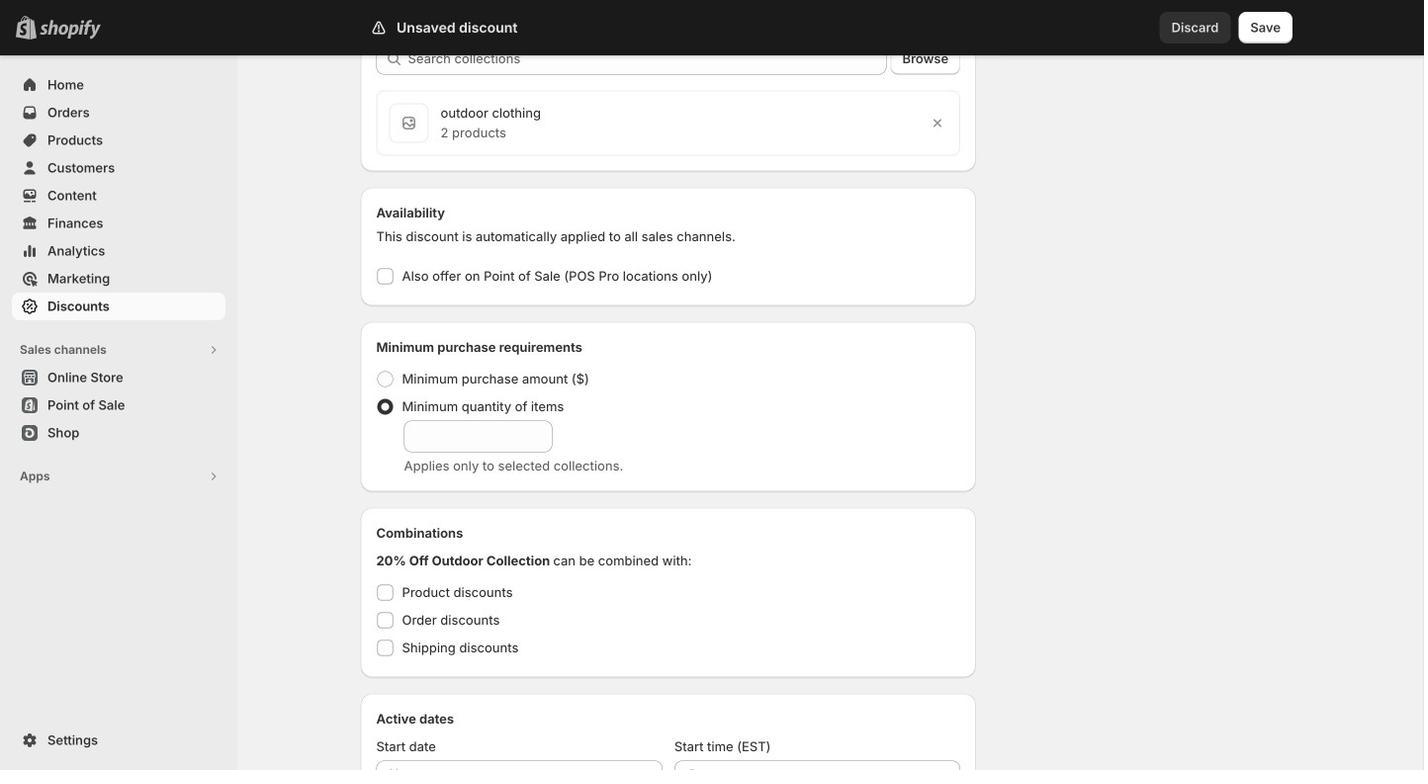 Task type: vqa. For each thing, say whether or not it's contained in the screenshot.
Shopify image
yes



Task type: describe. For each thing, give the bounding box(es) containing it.
Search collections text field
[[408, 43, 887, 75]]

shopify image
[[40, 20, 101, 39]]

Enter time text field
[[706, 761, 961, 771]]



Task type: locate. For each thing, give the bounding box(es) containing it.
None text field
[[404, 421, 553, 453]]

YYYY-MM-DD text field
[[408, 761, 663, 771]]



